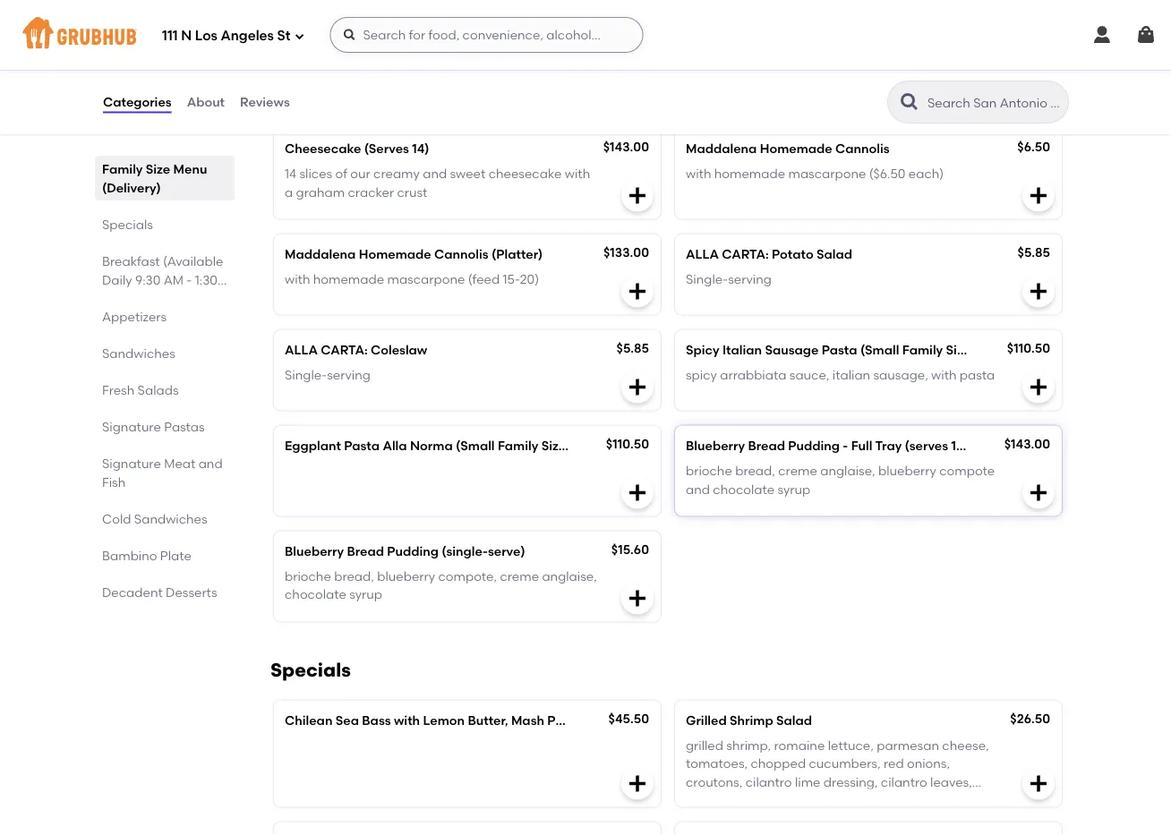 Task type: vqa. For each thing, say whether or not it's contained in the screenshot.
'fresh salads'
yes



Task type: describe. For each thing, give the bounding box(es) containing it.
cheesecake (serves 14)
[[285, 141, 430, 156]]

1 horizontal spatial specials
[[271, 659, 351, 682]]

(delivery)
[[102, 180, 161, 195]]

cheese
[[686, 79, 730, 94]]

desserts
[[166, 585, 217, 600]]

mascarpone for (feed
[[387, 272, 465, 287]]

1 vertical spatial 15-
[[503, 272, 520, 287]]

st
[[277, 28, 291, 44]]

signature for signature meat and fish
[[102, 456, 161, 471]]

lettuce,
[[828, 738, 874, 754]]

sausage,
[[874, 368, 929, 383]]

salads
[[138, 383, 179, 398]]

14 slices of our delicious carrot cake with cream cheese frosting
[[686, 61, 973, 94]]

with inside 14 slices of our creamy and sweet cheesecake with a graham cracker crust
[[565, 166, 591, 182]]

14 for 14 slices of our delicious carrot cake with cream cheese frosting
[[686, 61, 698, 76]]

0 vertical spatial serves
[[465, 35, 505, 51]]

(small for pasta
[[861, 342, 900, 358]]

1 vertical spatial 14)
[[969, 438, 986, 454]]

our for delicious
[[752, 61, 772, 76]]

$15.60
[[612, 542, 650, 557]]

svg image for tiramisu (large family-size | serves 15-20)
[[627, 80, 649, 101]]

$45.50
[[609, 711, 650, 727]]

1 cilantro from the left
[[746, 775, 793, 790]]

0 vertical spatial 15-
[[508, 35, 526, 51]]

decadent desserts
[[102, 585, 217, 600]]

about button
[[186, 70, 226, 134]]

serves for spicy italian sausage pasta (small family size | serves 4-6)
[[981, 342, 1022, 358]]

anglaise, inside brioche bread, blueberry compote, creme anglaise, chocolate syrup
[[542, 569, 597, 585]]

norma
[[410, 438, 453, 454]]

0 vertical spatial pasta
[[822, 342, 858, 358]]

specials tab
[[102, 215, 228, 234]]

12-
[[952, 438, 969, 454]]

tiramisu
[[285, 35, 338, 51]]

cheesecake
[[489, 166, 562, 182]]

appetizers tab
[[102, 307, 228, 326]]

coleslaw
[[371, 342, 428, 358]]

brioche for chocolate
[[285, 569, 331, 585]]

serving for coleslaw
[[327, 368, 371, 383]]

compote
[[940, 464, 996, 479]]

$143.00 for 14 slices of our creamy and sweet cheesecake with a graham cracker crust
[[604, 139, 650, 154]]

svg image for $110.50
[[627, 483, 649, 504]]

syrup inside brioche bread, blueberry compote, creme anglaise, chocolate syrup
[[350, 587, 382, 603]]

cheesecake
[[285, 141, 361, 156]]

single- for alla carta: coleslaw
[[285, 368, 327, 383]]

signature for signature pastas
[[102, 419, 161, 435]]

(available
[[163, 254, 224, 269]]

pasta
[[960, 368, 996, 383]]

tiramisu (large family-size | serves 15-20)
[[285, 35, 546, 51]]

with down cheese
[[686, 166, 712, 182]]

pudding for creme
[[789, 438, 840, 454]]

single-serving for alla carta: coleslaw
[[285, 368, 371, 383]]

brioche bread, creme anglaise, blueberry compote and chocolate syrup
[[686, 464, 996, 497]]

and inside 14 slices of our creamy and sweet cheesecake with a graham cracker crust
[[423, 166, 447, 182]]

delicious
[[775, 61, 829, 76]]

bread for blueberry
[[347, 544, 384, 559]]

search icon image
[[900, 91, 921, 113]]

italian
[[833, 368, 871, 383]]

0 vertical spatial salad
[[817, 247, 853, 262]]

categories
[[103, 94, 172, 110]]

eggplant pasta alla norma (small family size | serves 4-6)
[[285, 438, 645, 454]]

(single-
[[442, 544, 488, 559]]

blueberry for blueberry bread pudding - full tray (serves 12-14)
[[686, 438, 745, 454]]

maddalena for maddalena homemade cannolis (platter)
[[285, 247, 356, 262]]

single- for alla carta: potato salad
[[686, 272, 729, 287]]

chocolate inside brioche bread, blueberry compote, creme anglaise, chocolate syrup
[[285, 587, 347, 603]]

svg image for blueberry bread pudding - full tray (serves 12-14)
[[1029, 483, 1050, 504]]

los
[[195, 28, 218, 44]]

14 for 14 slices of our creamy and sweet cheesecake with a graham cracker crust
[[285, 166, 297, 182]]

(serves
[[364, 141, 409, 156]]

specials inside tab
[[102, 217, 153, 232]]

daily
[[102, 272, 132, 288]]

homemade for with homemade mascarpone (feed 15-20)
[[313, 272, 384, 287]]

1 vertical spatial 20)
[[520, 272, 539, 287]]

cannolis for ($6.50
[[836, 141, 890, 156]]

spicy arrabbiata sauce, italian sausage, with pasta
[[686, 368, 996, 383]]

cold sandwiches tab
[[102, 510, 228, 529]]

9:30
[[135, 272, 161, 288]]

$26.50
[[1011, 711, 1051, 727]]

chilean sea bass with lemon butter, mash potato, vegetables
[[285, 713, 665, 728]]

maddalena for maddalena homemade cannolis
[[686, 141, 757, 156]]

- inside breakfast (available daily 9:30 am - 1:30 pm) appetizers
[[187, 272, 192, 288]]

sweet
[[450, 166, 486, 182]]

1 horizontal spatial $110.50
[[1008, 341, 1051, 356]]

1 vertical spatial salad
[[777, 713, 813, 728]]

chilean
[[285, 713, 333, 728]]

0 vertical spatial 20)
[[526, 35, 546, 51]]

leaves,
[[931, 775, 973, 790]]

fresh
[[102, 383, 135, 398]]

Search for food, convenience, alcohol... search field
[[330, 17, 644, 53]]

eggplant
[[285, 438, 341, 454]]

diced
[[686, 793, 721, 808]]

cucumbers,
[[809, 757, 881, 772]]

fresh salads tab
[[102, 381, 228, 400]]

tray
[[876, 438, 902, 454]]

spicy
[[686, 342, 720, 358]]

svg image for alla carta: coleslaw
[[627, 377, 649, 398]]

1 horizontal spatial -
[[843, 438, 849, 454]]

bambino plate tab
[[102, 547, 228, 565]]

bread, for syrup
[[334, 569, 374, 585]]

4- for eggplant pasta alla norma (small family size | serves 4-6)
[[620, 438, 633, 454]]

lemon
[[423, 713, 465, 728]]

sandwiches inside cold sandwiches tab
[[134, 512, 208, 527]]

signature pastas
[[102, 419, 205, 435]]

1:30
[[195, 272, 218, 288]]

pm)
[[102, 291, 125, 306]]

with down a
[[285, 272, 310, 287]]

frosting
[[733, 79, 779, 94]]

size inside family size menu (delivery)
[[146, 161, 170, 176]]

0 vertical spatial |
[[458, 35, 462, 51]]

breakfast (available daily 9:30 am - 1:30 pm) appetizers
[[102, 254, 224, 324]]

14 slices of our delicious carrot cake with cream cheese frosting button
[[676, 23, 1063, 114]]

blueberry inside brioche bread, blueberry compote, creme anglaise, chocolate syrup
[[377, 569, 435, 585]]

alla carta: coleslaw
[[285, 342, 428, 358]]

1 vertical spatial pasta
[[344, 438, 380, 454]]

reviews button
[[239, 70, 291, 134]]

brioche bread, blueberry compote, creme anglaise, chocolate syrup
[[285, 569, 597, 603]]

homemade for ($6.50
[[760, 141, 833, 156]]

tomatoes,
[[686, 757, 748, 772]]

svg image for $15.60
[[627, 588, 649, 610]]

0 horizontal spatial $110.50
[[606, 437, 650, 452]]

chocolate inside brioche bread, creme anglaise, blueberry compote and chocolate syrup
[[713, 482, 775, 497]]

slices for frosting
[[701, 61, 734, 76]]

plate
[[160, 548, 192, 564]]

about
[[187, 94, 225, 110]]

sauce,
[[790, 368, 830, 383]]

menu
[[173, 161, 207, 176]]

cheese,
[[943, 738, 990, 754]]

cracker
[[348, 184, 394, 200]]

(large
[[341, 35, 381, 51]]

family for eggplant pasta alla norma (small family size | serves 4-6)
[[498, 438, 539, 454]]

potato
[[772, 247, 814, 262]]

and inside signature meat and fish
[[199, 456, 223, 471]]

appetizers
[[102, 309, 167, 324]]

of for graham
[[336, 166, 348, 182]]

111 n los angeles st
[[162, 28, 291, 44]]

angeles
[[221, 28, 274, 44]]

and inside brioche bread, creme anglaise, blueberry compote and chocolate syrup
[[686, 482, 710, 497]]

onions,
[[908, 757, 951, 772]]

vegetables
[[595, 713, 665, 728]]

am
[[164, 272, 184, 288]]

sea
[[336, 713, 359, 728]]

creamy
[[374, 166, 420, 182]]

n
[[181, 28, 192, 44]]

svg image for $45.50
[[627, 774, 649, 795]]

family inside family size menu (delivery)
[[102, 161, 143, 176]]

romaine
[[775, 738, 825, 754]]

mangos
[[724, 793, 774, 808]]



Task type: locate. For each thing, give the bounding box(es) containing it.
spicy italian sausage pasta (small family size | serves 4-6)
[[686, 342, 1050, 358]]

graham
[[296, 184, 345, 200]]

bread, inside brioche bread, blueberry compote, creme anglaise, chocolate syrup
[[334, 569, 374, 585]]

breakfast
[[102, 254, 160, 269]]

bread, down blueberry bread pudding (single-serve)
[[334, 569, 374, 585]]

14 inside 14 slices of our delicious carrot cake with cream cheese frosting
[[686, 61, 698, 76]]

syrup down blueberry bread pudding (single-serve)
[[350, 587, 382, 603]]

bread, down blueberry bread pudding - full tray (serves 12-14)
[[736, 464, 776, 479]]

bread, inside brioche bread, creme anglaise, blueberry compote and chocolate syrup
[[736, 464, 776, 479]]

maddalena homemade cannolis
[[686, 141, 890, 156]]

grilled shrimp salad
[[686, 713, 813, 728]]

signature inside 'tab'
[[102, 419, 161, 435]]

0 vertical spatial 14)
[[412, 141, 430, 156]]

salad right potato
[[817, 247, 853, 262]]

signature pastas tab
[[102, 417, 228, 436]]

0 vertical spatial anglaise,
[[821, 464, 876, 479]]

syrup inside brioche bread, creme anglaise, blueberry compote and chocolate syrup
[[778, 482, 811, 497]]

1 horizontal spatial single-serving
[[686, 272, 772, 287]]

of inside 14 slices of our delicious carrot cake with cream cheese frosting
[[737, 61, 749, 76]]

of for frosting
[[737, 61, 749, 76]]

homemade down maddalena homemade cannolis (platter)
[[313, 272, 384, 287]]

family size menu (delivery) tab
[[102, 159, 228, 197]]

specials up chilean
[[271, 659, 351, 682]]

sandwiches tab
[[102, 344, 228, 363]]

pasta left alla
[[344, 438, 380, 454]]

0 vertical spatial single-
[[686, 272, 729, 287]]

2 horizontal spatial family
[[903, 342, 944, 358]]

full
[[852, 438, 873, 454]]

family for spicy italian sausage pasta (small family size | serves 4-6)
[[903, 342, 944, 358]]

our up the frosting
[[752, 61, 772, 76]]

1 horizontal spatial 6)
[[1038, 342, 1050, 358]]

0 horizontal spatial 4-
[[620, 438, 633, 454]]

shrimp
[[730, 713, 774, 728]]

homemade down maddalena homemade cannolis
[[715, 166, 786, 182]]

0 horizontal spatial salad
[[777, 713, 813, 728]]

| for spicy italian sausage pasta (small family size | serves 4-6)
[[974, 342, 978, 358]]

2 horizontal spatial serves
[[981, 342, 1022, 358]]

$227.50
[[605, 34, 650, 49]]

maddalena homemade cannolis (platter)
[[285, 247, 543, 262]]

blueberry bread pudding (single-serve)
[[285, 544, 526, 559]]

1 vertical spatial $110.50
[[606, 437, 650, 452]]

carta:
[[722, 247, 769, 262], [321, 342, 368, 358]]

with homemade mascarpone (feed 15-20)
[[285, 272, 539, 287]]

1 horizontal spatial bread
[[748, 438, 786, 454]]

italian
[[723, 342, 762, 358]]

0 vertical spatial (small
[[861, 342, 900, 358]]

(platter)
[[492, 247, 543, 262]]

1 horizontal spatial $143.00
[[1005, 437, 1051, 452]]

0 vertical spatial pudding
[[789, 438, 840, 454]]

family up sausage,
[[903, 342, 944, 358]]

2 horizontal spatial and
[[686, 482, 710, 497]]

size
[[430, 35, 455, 51], [146, 161, 170, 176], [947, 342, 971, 358], [542, 438, 566, 454]]

0 horizontal spatial 14)
[[412, 141, 430, 156]]

bread down arrabbiata
[[748, 438, 786, 454]]

14) right (serves
[[412, 141, 430, 156]]

meat
[[164, 456, 196, 471]]

1 vertical spatial homemade
[[359, 247, 432, 262]]

($6.50
[[870, 166, 906, 182]]

0 vertical spatial $5.85
[[1018, 245, 1051, 260]]

2 cilantro from the left
[[881, 775, 928, 790]]

1 signature from the top
[[102, 419, 161, 435]]

1 vertical spatial carta:
[[321, 342, 368, 358]]

1 vertical spatial blueberry
[[285, 544, 344, 559]]

1 vertical spatial slices
[[300, 166, 333, 182]]

signature up fish
[[102, 456, 161, 471]]

14 inside 14 slices of our creamy and sweet cheesecake with a graham cracker crust
[[285, 166, 297, 182]]

1 horizontal spatial cannolis
[[836, 141, 890, 156]]

0 vertical spatial $143.00
[[604, 139, 650, 154]]

- right am
[[187, 272, 192, 288]]

svg image for $5.85
[[1029, 281, 1050, 303]]

0 horizontal spatial blueberry
[[377, 569, 435, 585]]

svg image for spicy italian sausage pasta (small family size | serves 4-6)
[[1029, 377, 1050, 398]]

0 vertical spatial serving
[[729, 272, 772, 287]]

1 horizontal spatial anglaise,
[[821, 464, 876, 479]]

breakfast (available daily 9:30 am - 1:30 pm) tab
[[102, 252, 228, 306]]

0 horizontal spatial mascarpone
[[387, 272, 465, 287]]

1 vertical spatial (small
[[456, 438, 495, 454]]

2 vertical spatial family
[[498, 438, 539, 454]]

our inside 14 slices of our creamy and sweet cheesecake with a graham cracker crust
[[351, 166, 371, 182]]

0 vertical spatial of
[[737, 61, 749, 76]]

pudding up brioche bread, blueberry compote, creme anglaise, chocolate syrup
[[387, 544, 439, 559]]

0 vertical spatial signature
[[102, 419, 161, 435]]

0 horizontal spatial cilantro
[[746, 775, 793, 790]]

slices up graham
[[300, 166, 333, 182]]

1 vertical spatial single-
[[285, 368, 327, 383]]

svg image
[[1092, 24, 1114, 46], [343, 28, 357, 42], [1029, 185, 1050, 207], [627, 281, 649, 303], [1029, 281, 1050, 303], [627, 483, 649, 504], [627, 588, 649, 610], [627, 774, 649, 795]]

2 vertical spatial serves
[[577, 438, 617, 454]]

1 horizontal spatial mascarpone
[[789, 166, 867, 182]]

20)
[[526, 35, 546, 51], [520, 272, 539, 287]]

blueberry down the tray
[[879, 464, 937, 479]]

(small right norma
[[456, 438, 495, 454]]

14 up a
[[285, 166, 297, 182]]

lime
[[796, 775, 821, 790]]

svg image for grilled shrimp salad
[[1029, 774, 1050, 795]]

creme down serve)
[[500, 569, 539, 585]]

1 horizontal spatial serving
[[729, 272, 772, 287]]

of up the frosting
[[737, 61, 749, 76]]

0 vertical spatial chocolate
[[713, 482, 775, 497]]

(serves
[[905, 438, 949, 454]]

1 horizontal spatial (small
[[861, 342, 900, 358]]

(feed
[[468, 272, 500, 287]]

14)
[[412, 141, 430, 156], [969, 438, 986, 454]]

of inside 14 slices of our creamy and sweet cheesecake with a graham cracker crust
[[336, 166, 348, 182]]

chocolate
[[713, 482, 775, 497], [285, 587, 347, 603]]

6) for spicy italian sausage pasta (small family size | serves 4-6)
[[1038, 342, 1050, 358]]

14 up cheese
[[686, 61, 698, 76]]

0 vertical spatial brioche
[[686, 464, 733, 479]]

alla
[[383, 438, 407, 454]]

0 vertical spatial carta:
[[722, 247, 769, 262]]

1 vertical spatial 6)
[[633, 438, 645, 454]]

sandwiches up the fresh salads on the left of page
[[102, 346, 175, 361]]

carta: for coleslaw
[[321, 342, 368, 358]]

bambino
[[102, 548, 157, 564]]

alla for alla carta: potato salad
[[686, 247, 719, 262]]

bread up brioche bread, blueberry compote, creme anglaise, chocolate syrup
[[347, 544, 384, 559]]

carta: for potato
[[722, 247, 769, 262]]

serving down 'alla carta: potato salad' on the right top
[[729, 272, 772, 287]]

0 vertical spatial blueberry
[[879, 464, 937, 479]]

sausage
[[765, 342, 819, 358]]

svg image for cheesecake (serves 14)
[[627, 185, 649, 207]]

fish
[[102, 475, 126, 490]]

bambino plate
[[102, 548, 192, 564]]

1 vertical spatial bread,
[[334, 569, 374, 585]]

1 horizontal spatial chocolate
[[713, 482, 775, 497]]

family up (delivery)
[[102, 161, 143, 176]]

sandwiches up plate
[[134, 512, 208, 527]]

homemade up with homemade mascarpone (feed 15-20)
[[359, 247, 432, 262]]

1 horizontal spatial blueberry
[[879, 464, 937, 479]]

-
[[187, 272, 192, 288], [843, 438, 849, 454]]

1 horizontal spatial serves
[[577, 438, 617, 454]]

svg image for $133.00
[[627, 281, 649, 303]]

with right cheesecake
[[565, 166, 591, 182]]

slices up cheese
[[701, 61, 734, 76]]

1 vertical spatial 14
[[285, 166, 297, 182]]

0 vertical spatial family
[[102, 161, 143, 176]]

grilled
[[686, 738, 724, 754]]

alla
[[686, 247, 719, 262], [285, 342, 318, 358]]

0 horizontal spatial anglaise,
[[542, 569, 597, 585]]

pudding for blueberry
[[387, 544, 439, 559]]

single-serving for alla carta: potato salad
[[686, 272, 772, 287]]

1 vertical spatial mascarpone
[[387, 272, 465, 287]]

0 horizontal spatial creme
[[500, 569, 539, 585]]

1 vertical spatial bread
[[347, 544, 384, 559]]

1 horizontal spatial homemade
[[715, 166, 786, 182]]

with right the bass
[[394, 713, 420, 728]]

our up cracker
[[351, 166, 371, 182]]

with inside 14 slices of our delicious carrot cake with cream cheese frosting
[[905, 61, 930, 76]]

family right norma
[[498, 438, 539, 454]]

serve)
[[488, 544, 526, 559]]

svg image
[[1136, 24, 1158, 46], [294, 31, 305, 42], [627, 80, 649, 101], [1029, 80, 1050, 101], [627, 185, 649, 207], [627, 377, 649, 398], [1029, 377, 1050, 398], [1029, 483, 1050, 504], [1029, 774, 1050, 795]]

specials
[[102, 217, 153, 232], [271, 659, 351, 682]]

1 horizontal spatial 14)
[[969, 438, 986, 454]]

1 vertical spatial maddalena
[[285, 247, 356, 262]]

0 vertical spatial bread,
[[736, 464, 776, 479]]

4- for spicy italian sausage pasta (small family size | serves 4-6)
[[1025, 342, 1038, 358]]

0 horizontal spatial single-
[[285, 368, 327, 383]]

0 horizontal spatial bread
[[347, 544, 384, 559]]

family size menu (delivery)
[[102, 161, 207, 195]]

salad
[[817, 247, 853, 262], [777, 713, 813, 728]]

decadent desserts tab
[[102, 583, 228, 602]]

specials up breakfast
[[102, 217, 153, 232]]

0 horizontal spatial brioche
[[285, 569, 331, 585]]

0 horizontal spatial carta:
[[321, 342, 368, 358]]

0 horizontal spatial single-serving
[[285, 368, 371, 383]]

signature inside signature meat and fish
[[102, 456, 161, 471]]

$5.85
[[1018, 245, 1051, 260], [617, 341, 650, 356]]

shrimp,
[[727, 738, 772, 754]]

1 vertical spatial our
[[351, 166, 371, 182]]

salad up romaine
[[777, 713, 813, 728]]

1 horizontal spatial our
[[752, 61, 772, 76]]

with right cake
[[905, 61, 930, 76]]

brioche inside brioche bread, creme anglaise, blueberry compote and chocolate syrup
[[686, 464, 733, 479]]

serves for eggplant pasta alla norma (small family size | serves 4-6)
[[577, 438, 617, 454]]

pasta up spicy arrabbiata sauce, italian sausage, with pasta
[[822, 342, 858, 358]]

1 vertical spatial 4-
[[620, 438, 633, 454]]

mascarpone
[[789, 166, 867, 182], [387, 272, 465, 287]]

maddalena down cheese
[[686, 141, 757, 156]]

1 horizontal spatial 14
[[686, 61, 698, 76]]

Search San Antonio Winery Los Angeles search field
[[926, 94, 1063, 111]]

cilantro down 'red'
[[881, 775, 928, 790]]

reviews
[[240, 94, 290, 110]]

anglaise, inside brioche bread, creme anglaise, blueberry compote and chocolate syrup
[[821, 464, 876, 479]]

0 horizontal spatial (small
[[456, 438, 495, 454]]

1 horizontal spatial of
[[737, 61, 749, 76]]

0 vertical spatial cannolis
[[836, 141, 890, 156]]

and
[[423, 166, 447, 182], [199, 456, 223, 471], [686, 482, 710, 497]]

blueberry
[[879, 464, 937, 479], [377, 569, 435, 585]]

$5.85 for alla carta: coleslaw
[[617, 341, 650, 356]]

1 horizontal spatial pudding
[[789, 438, 840, 454]]

cilantro
[[746, 775, 793, 790], [881, 775, 928, 790]]

mascarpone down maddalena homemade cannolis (platter)
[[387, 272, 465, 287]]

0 horizontal spatial blueberry
[[285, 544, 344, 559]]

alla carta: potato salad
[[686, 247, 853, 262]]

0 horizontal spatial homemade
[[313, 272, 384, 287]]

carta: left coleslaw
[[321, 342, 368, 358]]

carta: left potato
[[722, 247, 769, 262]]

croutons,
[[686, 775, 743, 790]]

|
[[458, 35, 462, 51], [974, 342, 978, 358], [569, 438, 574, 454]]

single-serving down the alla carta: coleslaw
[[285, 368, 371, 383]]

0 vertical spatial $110.50
[[1008, 341, 1051, 356]]

4-
[[1025, 342, 1038, 358], [620, 438, 633, 454]]

our inside 14 slices of our delicious carrot cake with cream cheese frosting
[[752, 61, 772, 76]]

(small up sausage,
[[861, 342, 900, 358]]

anglaise,
[[821, 464, 876, 479], [542, 569, 597, 585]]

arrabbiata
[[721, 368, 787, 383]]

single-
[[686, 272, 729, 287], [285, 368, 327, 383]]

cannolis up ($6.50
[[836, 141, 890, 156]]

syrup down blueberry bread pudding - full tray (serves 12-14)
[[778, 482, 811, 497]]

0 horizontal spatial bread,
[[334, 569, 374, 585]]

cannolis
[[836, 141, 890, 156], [435, 247, 489, 262]]

with homemade mascarpone ($6.50 each)
[[686, 166, 945, 182]]

1 vertical spatial -
[[843, 438, 849, 454]]

6)
[[1038, 342, 1050, 358], [633, 438, 645, 454]]

brioche for and
[[686, 464, 733, 479]]

1 vertical spatial chocolate
[[285, 587, 347, 603]]

homemade for with homemade mascarpone ($6.50 each)
[[715, 166, 786, 182]]

homemade for (feed
[[359, 247, 432, 262]]

compote,
[[438, 569, 497, 585]]

| for eggplant pasta alla norma (small family size | serves 4-6)
[[569, 438, 574, 454]]

1 vertical spatial signature
[[102, 456, 161, 471]]

cannolis up (feed at the top left of the page
[[435, 247, 489, 262]]

creme down blueberry bread pudding - full tray (serves 12-14)
[[779, 464, 818, 479]]

blueberry for blueberry bread pudding (single-serve)
[[285, 544, 344, 559]]

1 vertical spatial alla
[[285, 342, 318, 358]]

main navigation navigation
[[0, 0, 1172, 70]]

svg image for $6.50
[[1029, 185, 1050, 207]]

brioche inside brioche bread, blueberry compote, creme anglaise, chocolate syrup
[[285, 569, 331, 585]]

pudding
[[789, 438, 840, 454], [387, 544, 439, 559]]

with left pasta
[[932, 368, 957, 383]]

maddalena down graham
[[285, 247, 356, 262]]

chopped
[[751, 757, 806, 772]]

cannolis for (feed
[[435, 247, 489, 262]]

pudding up brioche bread, creme anglaise, blueberry compote and chocolate syrup
[[789, 438, 840, 454]]

dressing,
[[824, 775, 878, 790]]

slices inside 14 slices of our creamy and sweet cheesecake with a graham cracker crust
[[300, 166, 333, 182]]

0 horizontal spatial alla
[[285, 342, 318, 358]]

6) for eggplant pasta alla norma (small family size | serves 4-6)
[[633, 438, 645, 454]]

of up graham
[[336, 166, 348, 182]]

signature meat and fish tab
[[102, 454, 228, 492]]

family-
[[384, 35, 430, 51]]

single- down 'alla carta: potato salad' on the right top
[[686, 272, 729, 287]]

0 vertical spatial blueberry
[[686, 438, 745, 454]]

bread, for chocolate
[[736, 464, 776, 479]]

1 vertical spatial cannolis
[[435, 247, 489, 262]]

1 vertical spatial sandwiches
[[134, 512, 208, 527]]

slices for graham
[[300, 166, 333, 182]]

cilantro down chopped
[[746, 775, 793, 790]]

cake
[[872, 61, 902, 76]]

creme inside brioche bread, blueberry compote, creme anglaise, chocolate syrup
[[500, 569, 539, 585]]

14) up compote
[[969, 438, 986, 454]]

- left the full
[[843, 438, 849, 454]]

signature down the fresh salads on the left of page
[[102, 419, 161, 435]]

0 horizontal spatial 6)
[[633, 438, 645, 454]]

serving for potato
[[729, 272, 772, 287]]

0 horizontal spatial serving
[[327, 368, 371, 383]]

0 vertical spatial sandwiches
[[102, 346, 175, 361]]

serving down the alla carta: coleslaw
[[327, 368, 371, 383]]

potato,
[[548, 713, 593, 728]]

creme inside brioche bread, creme anglaise, blueberry compote and chocolate syrup
[[779, 464, 818, 479]]

1 vertical spatial serving
[[327, 368, 371, 383]]

single- down the alla carta: coleslaw
[[285, 368, 327, 383]]

mascarpone for ($6.50
[[789, 166, 867, 182]]

alla for alla carta: coleslaw
[[285, 342, 318, 358]]

1 horizontal spatial bread,
[[736, 464, 776, 479]]

blueberry inside brioche bread, creme anglaise, blueberry compote and chocolate syrup
[[879, 464, 937, 479]]

1 vertical spatial blueberry
[[377, 569, 435, 585]]

sandwiches inside sandwiches tab
[[102, 346, 175, 361]]

1 vertical spatial $5.85
[[617, 341, 650, 356]]

1 vertical spatial $143.00
[[1005, 437, 1051, 452]]

1 vertical spatial family
[[903, 342, 944, 358]]

homemade up the with homemade mascarpone ($6.50 each)
[[760, 141, 833, 156]]

a
[[285, 184, 293, 200]]

grilled
[[686, 713, 727, 728]]

bread for creme
[[748, 438, 786, 454]]

bass
[[362, 713, 391, 728]]

mascarpone down maddalena homemade cannolis
[[789, 166, 867, 182]]

single-serving down 'alla carta: potato salad' on the right top
[[686, 272, 772, 287]]

0 horizontal spatial specials
[[102, 217, 153, 232]]

2 signature from the top
[[102, 456, 161, 471]]

(small for norma
[[456, 438, 495, 454]]

our
[[752, 61, 772, 76], [351, 166, 371, 182]]

blueberry down blueberry bread pudding (single-serve)
[[377, 569, 435, 585]]

slices inside 14 slices of our delicious carrot cake with cream cheese frosting
[[701, 61, 734, 76]]

slices
[[701, 61, 734, 76], [300, 166, 333, 182]]

$5.85 for alla carta: potato salad
[[1018, 245, 1051, 260]]

$143.00 for brioche bread, creme anglaise, blueberry compote and chocolate syrup
[[1005, 437, 1051, 452]]

our for creamy
[[351, 166, 371, 182]]

0 horizontal spatial pasta
[[344, 438, 380, 454]]

each)
[[909, 166, 945, 182]]

1 vertical spatial and
[[199, 456, 223, 471]]

14
[[686, 61, 698, 76], [285, 166, 297, 182]]

1 vertical spatial serves
[[981, 342, 1022, 358]]



